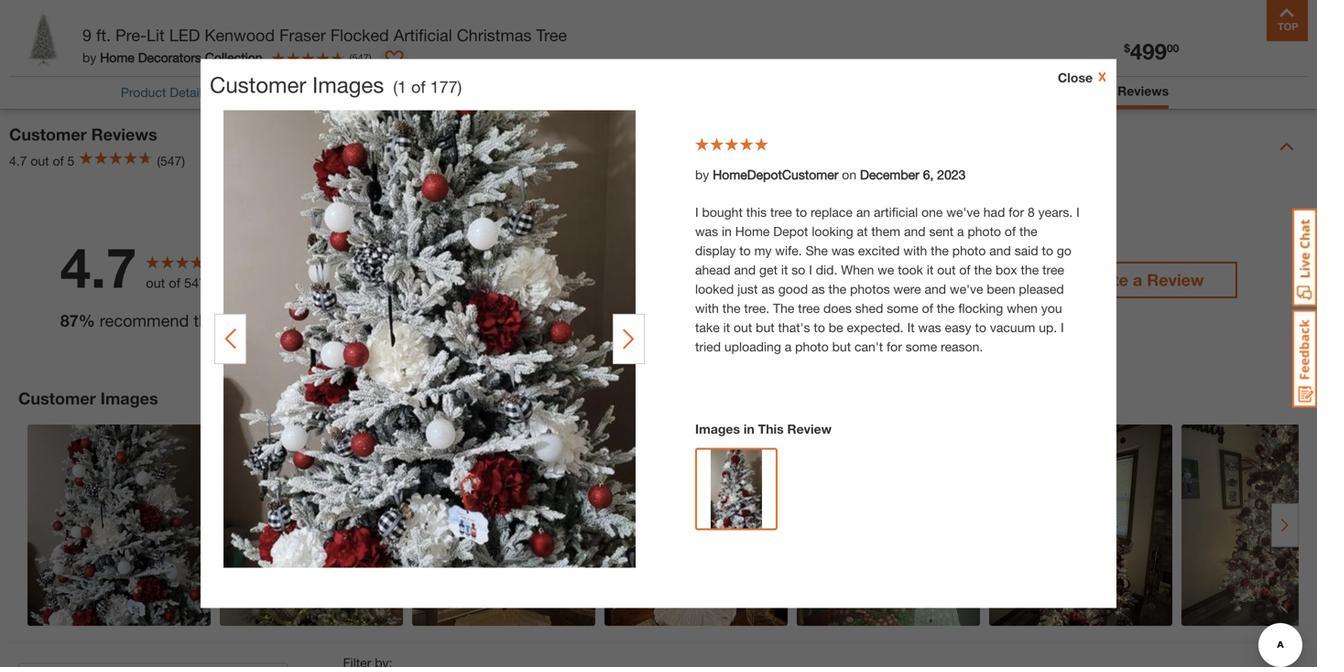 Task type: locate. For each thing, give the bounding box(es) containing it.
2 horizontal spatial 5
[[937, 304, 945, 322]]

by inside "customer images" main content
[[695, 167, 709, 182]]

star icon image
[[360, 205, 378, 223], [360, 238, 378, 256], [360, 271, 378, 289], [360, 304, 378, 322], [360, 337, 378, 355]]

2 horizontal spatial tree
[[1042, 262, 1064, 278]]

star icon image for 3
[[360, 271, 378, 289]]

reviews down product
[[91, 124, 157, 144]]

flocked
[[330, 25, 389, 45]]

0 horizontal spatial 547
[[184, 275, 206, 291]]

tree up the "depot"
[[770, 205, 792, 220]]

1 horizontal spatial 4.7
[[60, 235, 137, 300]]

by up bought at the right top of page
[[695, 167, 709, 182]]

product image image
[[14, 9, 73, 69]]

pre-
[[115, 25, 147, 45]]

1 vertical spatial home
[[735, 224, 770, 239]]

wife.
[[775, 243, 802, 258]]

0 vertical spatial for
[[1009, 205, 1024, 220]]

was right it
[[918, 320, 941, 335]]

to
[[796, 205, 807, 220], [739, 243, 751, 258], [1042, 243, 1053, 258], [814, 320, 825, 335], [975, 320, 986, 335]]

87
[[60, 311, 79, 331]]

3 star icon image from the top
[[360, 271, 378, 289]]

this
[[758, 422, 784, 437]]

tree
[[770, 205, 792, 220], [1042, 262, 1064, 278], [798, 301, 820, 316]]

0 horizontal spatial tree
[[770, 205, 792, 220]]

2 horizontal spatial a
[[1133, 270, 1142, 290]]

0 horizontal spatial but
[[756, 320, 775, 335]]

4 star icon image from the top
[[360, 304, 378, 322]]

1 vertical spatial )
[[458, 77, 462, 97]]

0 vertical spatial a
[[957, 224, 964, 239]]

photo down had
[[968, 224, 1001, 239]]

pleased
[[1019, 282, 1064, 297]]

this
[[746, 205, 767, 220], [194, 311, 220, 331]]

with up take
[[695, 301, 719, 316]]

homedepotcustomer
[[713, 167, 838, 182]]

1 horizontal spatial this
[[746, 205, 767, 220]]

0 vertical spatial in
[[722, 224, 732, 239]]

1 vertical spatial review
[[787, 422, 832, 437]]

$
[[1124, 42, 1130, 54]]

the up does
[[828, 282, 847, 297]]

be
[[829, 320, 843, 335]]

star icon image for 5
[[360, 205, 378, 223]]

we've up sent
[[946, 205, 980, 220]]

0 vertical spatial we've
[[946, 205, 980, 220]]

1 horizontal spatial was
[[832, 243, 855, 258]]

1 inside customer images ( 1 of 177 )
[[397, 77, 407, 97]]

for right can't
[[887, 339, 902, 354]]

1 vertical spatial customer reviews
[[9, 124, 157, 144]]

we've
[[946, 205, 980, 220], [950, 282, 983, 297]]

0 horizontal spatial by
[[82, 50, 96, 65]]

5 star icon image from the top
[[360, 337, 378, 355]]

1
[[397, 77, 407, 97], [343, 337, 351, 355]]

and up just
[[734, 262, 756, 278]]

2 horizontal spatial was
[[918, 320, 941, 335]]

1 vertical spatial 5
[[343, 205, 351, 223]]

1 down 2
[[343, 337, 351, 355]]

customer reviews up '4.7 out of 5'
[[9, 124, 157, 144]]

customer
[[210, 71, 306, 98], [1054, 83, 1114, 98], [9, 124, 87, 144], [18, 389, 96, 408]]

(
[[349, 52, 352, 63], [393, 77, 397, 97]]

as down "get"
[[761, 282, 775, 297]]

but down be
[[832, 339, 851, 354]]

0 vertical spatial this
[[746, 205, 767, 220]]

1 vertical spatial by
[[695, 167, 709, 182]]

1 horizontal spatial a
[[957, 224, 964, 239]]

0 horizontal spatial reviews
[[91, 124, 157, 144]]

1 vertical spatial we've
[[950, 282, 983, 297]]

specifications
[[423, 85, 503, 100]]

reviews
[[1118, 83, 1169, 98], [91, 124, 157, 144]]

write
[[1087, 270, 1128, 290]]

photo down that's
[[795, 339, 829, 354]]

was down looking
[[832, 243, 855, 258]]

0 horizontal spatial 5
[[67, 153, 75, 168]]

it
[[907, 320, 915, 335]]

0 horizontal spatial images
[[100, 389, 158, 408]]

to left the go
[[1042, 243, 1053, 258]]

tried
[[695, 339, 721, 354]]

and right were
[[925, 282, 946, 297]]

tree down the go
[[1042, 262, 1064, 278]]

recommend
[[100, 311, 189, 331]]

some down were
[[887, 301, 918, 316]]

2023
[[937, 167, 966, 182]]

a right the "write"
[[1133, 270, 1142, 290]]

499
[[1130, 38, 1167, 64]]

1 horizontal spatial but
[[832, 339, 851, 354]]

a
[[957, 224, 964, 239], [1133, 270, 1142, 290], [785, 339, 792, 354]]

464
[[937, 205, 961, 223]]

i
[[695, 205, 699, 220], [1076, 205, 1080, 220], [809, 262, 812, 278], [1061, 320, 1064, 335]]

can't
[[855, 339, 883, 354]]

0 vertical spatial home
[[100, 50, 134, 65]]

)
[[369, 52, 372, 63], [458, 77, 462, 97]]

customer reviews
[[1054, 83, 1169, 98], [9, 124, 157, 144]]

1 horizontal spatial with
[[903, 243, 927, 258]]

some down it
[[906, 339, 937, 354]]

1 vertical spatial photo
[[952, 243, 986, 258]]

tree up that's
[[798, 301, 820, 316]]

in down bought at the right top of page
[[722, 224, 732, 239]]

this right bought at the right top of page
[[746, 205, 767, 220]]

she
[[806, 243, 828, 258]]

1 vertical spatial (
[[393, 77, 397, 97]]

fraser
[[279, 25, 326, 45]]

1 vertical spatial images
[[100, 389, 158, 408]]

product
[[121, 85, 166, 100]]

a right sent
[[957, 224, 964, 239]]

in left this at the right
[[744, 422, 755, 437]]

2 vertical spatial a
[[785, 339, 792, 354]]

0 vertical spatial 547
[[352, 52, 369, 63]]

1 horizontal spatial images
[[312, 71, 384, 98]]

( left 177
[[393, 77, 397, 97]]

1 vertical spatial a
[[1133, 270, 1142, 290]]

0 vertical spatial by
[[82, 50, 96, 65]]

of
[[411, 77, 426, 97], [53, 153, 64, 168], [1005, 224, 1016, 239], [959, 262, 971, 278], [169, 275, 180, 291], [922, 301, 933, 316]]

by for by home decorators collection
[[82, 50, 96, 65]]

images for customer images ( 1 of 177 )
[[312, 71, 384, 98]]

by down 9 on the left top of the page
[[82, 50, 96, 65]]

547 left reviews
[[184, 275, 206, 291]]

1 horizontal spatial in
[[744, 422, 755, 437]]

review right the "write"
[[1147, 270, 1204, 290]]

it left 16
[[927, 262, 934, 278]]

take
[[695, 320, 720, 335]]

photo
[[968, 224, 1001, 239], [952, 243, 986, 258], [795, 339, 829, 354]]

top button
[[1267, 0, 1308, 41]]

customer reviews down $
[[1054, 83, 1169, 98]]

0 vertical spatial 1
[[397, 77, 407, 97]]

display
[[695, 243, 736, 258]]

0 vertical spatial tree
[[770, 205, 792, 220]]

by
[[82, 50, 96, 65], [695, 167, 709, 182]]

0 vertical spatial images
[[312, 71, 384, 98]]

the
[[1019, 224, 1038, 239], [931, 243, 949, 258], [974, 262, 992, 278], [1021, 262, 1039, 278], [828, 282, 847, 297], [723, 301, 741, 316], [937, 301, 955, 316]]

review right this at the right
[[787, 422, 832, 437]]

did.
[[816, 262, 838, 278]]

but
[[756, 320, 775, 335], [832, 339, 851, 354]]

images left this at the right
[[695, 422, 740, 437]]

1 vertical spatial 4.7
[[60, 235, 137, 300]]

5
[[67, 153, 75, 168], [343, 205, 351, 223], [937, 304, 945, 322]]

2 horizontal spatial images
[[695, 422, 740, 437]]

to left be
[[814, 320, 825, 335]]

1 horizontal spatial as
[[812, 282, 825, 297]]

go
[[1057, 243, 1072, 258]]

1 horizontal spatial (
[[393, 77, 397, 97]]

home down ft.
[[100, 50, 134, 65]]

2 star icon image from the top
[[360, 238, 378, 256]]

0 horizontal spatial with
[[695, 301, 719, 316]]

0 horizontal spatial a
[[785, 339, 792, 354]]

1 horizontal spatial )
[[458, 77, 462, 97]]

1 horizontal spatial tree
[[798, 301, 820, 316]]

it
[[781, 262, 788, 278], [927, 262, 934, 278], [723, 320, 730, 335]]

of inside customer images ( 1 of 177 )
[[411, 77, 426, 97]]

%
[[79, 311, 95, 331]]

3
[[343, 271, 351, 289]]

we've up flocking
[[950, 282, 983, 297]]

0 horizontal spatial 4.7
[[9, 153, 27, 168]]

for left 8
[[1009, 205, 1024, 220]]

was up display
[[695, 224, 718, 239]]

0 horizontal spatial (
[[349, 52, 352, 63]]

home up my
[[735, 224, 770, 239]]

547 down 'flocked'
[[352, 52, 369, 63]]

my
[[754, 243, 772, 258]]

review
[[1147, 270, 1204, 290], [787, 422, 832, 437]]

547
[[352, 52, 369, 63], [184, 275, 206, 291]]

this down out of 547 reviews
[[194, 311, 220, 331]]

1 horizontal spatial home
[[735, 224, 770, 239]]

1 vertical spatial in
[[744, 422, 755, 437]]

close
[[1058, 70, 1093, 85]]

8
[[1028, 205, 1035, 220]]

in
[[722, 224, 732, 239], [744, 422, 755, 437]]

was
[[695, 224, 718, 239], [832, 243, 855, 258], [918, 320, 941, 335]]

on
[[842, 167, 857, 182]]

2 as from the left
[[812, 282, 825, 297]]

were
[[894, 282, 921, 297]]

0 vertical spatial )
[[369, 52, 372, 63]]

as down did.
[[812, 282, 825, 297]]

with up took at the top of the page
[[903, 243, 927, 258]]

0 vertical spatial was
[[695, 224, 718, 239]]

in inside i bought this tree to replace an artificial one we've had for 8 years. i was in home depot looking at them and sent a photo of the display to my wife.  she was excited with the photo and said to go ahead and get it so i did. when we took it out of the box the tree looked just as good as the photos were and we've been pleased with the tree.  the tree does shed some of the flocking when you take it out but that's to be expected. it was easy to vacuum up. i tried uploading a photo but can't for some reason.
[[722, 224, 732, 239]]

reviews down 499
[[1118, 83, 1169, 98]]

lit
[[147, 25, 165, 45]]

navigation
[[523, 0, 795, 61]]

it left so
[[781, 262, 788, 278]]

) down christmas
[[458, 77, 462, 97]]

0 vertical spatial customer reviews
[[1054, 83, 1169, 98]]

out
[[31, 153, 49, 168], [937, 262, 956, 278], [146, 275, 165, 291], [734, 320, 752, 335]]

0 vertical spatial reviews
[[1118, 83, 1169, 98]]

1 horizontal spatial by
[[695, 167, 709, 182]]

0 vertical spatial 4.7
[[9, 153, 27, 168]]

0 vertical spatial photo
[[968, 224, 1001, 239]]

( down 'flocked'
[[349, 52, 352, 63]]

but down the tree.
[[756, 320, 775, 335]]

0 horizontal spatial review
[[787, 422, 832, 437]]

0 horizontal spatial )
[[369, 52, 372, 63]]

images down recommend
[[100, 389, 158, 408]]

out of 547 reviews
[[146, 275, 255, 291]]

a down that's
[[785, 339, 792, 354]]

one
[[922, 205, 943, 220]]

0 horizontal spatial for
[[887, 339, 902, 354]]

16
[[937, 271, 953, 289]]

1 horizontal spatial reviews
[[1118, 83, 1169, 98]]

review inside write a review 'button'
[[1147, 270, 1204, 290]]

by home decorators collection
[[82, 50, 262, 65]]

1 vertical spatial 1
[[343, 337, 351, 355]]

) down 'flocked'
[[369, 52, 372, 63]]

images down ( 547 )
[[312, 71, 384, 98]]

0 horizontal spatial it
[[723, 320, 730, 335]]

photo down sent
[[952, 243, 986, 258]]

9 ft. pre-lit led kenwood fraser flocked artificial christmas tree
[[82, 25, 567, 45]]

the down just
[[723, 301, 741, 316]]

it right take
[[723, 320, 730, 335]]

(547)
[[157, 153, 185, 168]]

1 horizontal spatial review
[[1147, 270, 1204, 290]]

1 star icon image from the top
[[360, 205, 378, 223]]

0 vertical spatial review
[[1147, 270, 1204, 290]]

by for by homedepotcustomer on december 6, 2023
[[695, 167, 709, 182]]

0 vertical spatial but
[[756, 320, 775, 335]]

years.
[[1038, 205, 1073, 220]]

87 % recommend this product
[[60, 311, 283, 331]]

1 horizontal spatial 1
[[397, 77, 407, 97]]

1 left 177
[[397, 77, 407, 97]]

expected.
[[847, 320, 904, 335]]

1 vertical spatial this
[[194, 311, 220, 331]]



Task type: describe. For each thing, give the bounding box(es) containing it.
artificial
[[874, 205, 918, 220]]

( inside customer images ( 1 of 177 )
[[393, 77, 397, 97]]

looked
[[695, 282, 734, 297]]

details
[[170, 85, 209, 100]]

images for customer images
[[100, 389, 158, 408]]

6,
[[923, 167, 934, 182]]

we
[[878, 262, 894, 278]]

0 vertical spatial (
[[349, 52, 352, 63]]

4.7 out of 5
[[9, 153, 75, 168]]

vacuum
[[990, 320, 1035, 335]]

customer inside main content
[[210, 71, 306, 98]]

shed
[[855, 301, 883, 316]]

the down said
[[1021, 262, 1039, 278]]

0 horizontal spatial home
[[100, 50, 134, 65]]

00
[[1167, 42, 1179, 54]]

4.7 for 4.7
[[60, 235, 137, 300]]

tree
[[536, 25, 567, 45]]

replace
[[811, 205, 853, 220]]

been
[[987, 282, 1015, 297]]

and up box
[[989, 243, 1011, 258]]

2 vertical spatial photo
[[795, 339, 829, 354]]

i right 'up.'
[[1061, 320, 1064, 335]]

box
[[996, 262, 1017, 278]]

collection
[[205, 50, 262, 65]]

1 horizontal spatial customer reviews
[[1054, 83, 1169, 98]]

thumbnail image
[[711, 450, 762, 542]]

star icon image for 1
[[360, 337, 378, 355]]

them
[[871, 224, 900, 239]]

0 vertical spatial with
[[903, 243, 927, 258]]

when
[[1007, 301, 1038, 316]]

1 horizontal spatial 5
[[343, 205, 351, 223]]

1 vertical spatial tree
[[1042, 262, 1064, 278]]

( 547 )
[[349, 52, 372, 63]]

0 horizontal spatial 1
[[343, 337, 351, 355]]

decorators
[[138, 50, 201, 65]]

that's
[[778, 320, 810, 335]]

i right so
[[809, 262, 812, 278]]

2 vertical spatial images
[[695, 422, 740, 437]]

2 vertical spatial 5
[[937, 304, 945, 322]]

write a review button
[[1054, 262, 1237, 298]]

1 vertical spatial 547
[[184, 275, 206, 291]]

looking
[[812, 224, 853, 239]]

the down sent
[[931, 243, 949, 258]]

excited
[[858, 243, 900, 258]]

1 horizontal spatial for
[[1009, 205, 1024, 220]]

and down one
[[904, 224, 926, 239]]

artificial
[[394, 25, 452, 45]]

write a review
[[1087, 270, 1204, 290]]

ft.
[[96, 25, 111, 45]]

close link
[[1058, 68, 1107, 87]]

home inside i bought this tree to replace an artificial one we've had for 8 years. i was in home depot looking at them and sent a photo of the display to my wife.  she was excited with the photo and said to go ahead and get it so i did. when we took it out of the box the tree looked just as good as the photos were and we've been pleased with the tree.  the tree does shed some of the flocking when you take it out but that's to be expected. it was easy to vacuum up. i tried uploading a photo but can't for some reason.
[[735, 224, 770, 239]]

get
[[759, 262, 778, 278]]

star icon image for 2
[[360, 304, 378, 322]]

$ 499 00
[[1124, 38, 1179, 64]]

product
[[225, 311, 283, 331]]

the left box
[[974, 262, 992, 278]]

kenwood
[[205, 25, 275, 45]]

so
[[792, 262, 805, 278]]

live chat image
[[1292, 209, 1317, 307]]

) inside customer images ( 1 of 177 )
[[458, 77, 462, 97]]

2 vertical spatial tree
[[798, 301, 820, 316]]

1 horizontal spatial 547
[[352, 52, 369, 63]]

good
[[778, 282, 808, 297]]

9
[[82, 25, 92, 45]]

bought
[[702, 205, 743, 220]]

to down flocking
[[975, 320, 986, 335]]

1 vertical spatial but
[[832, 339, 851, 354]]

images in this review
[[695, 422, 832, 437]]

up.
[[1039, 320, 1057, 335]]

sent
[[929, 224, 954, 239]]

i right years. at the right top
[[1076, 205, 1080, 220]]

depot
[[773, 224, 808, 239]]

customer images
[[18, 389, 158, 408]]

i bought this tree to replace an artificial one we've had for 8 years. i was in home depot looking at them and sent a photo of the display to my wife.  she was excited with the photo and said to go ahead and get it so i did. when we took it out of the box the tree looked just as good as the photos were and we've been pleased with the tree.  the tree does shed some of the flocking when you take it out but that's to be expected. it was easy to vacuum up. i tried uploading a photo but can't for some reason.
[[695, 205, 1080, 354]]

flocking
[[958, 301, 1003, 316]]

4.7 for 4.7 out of 5
[[9, 153, 27, 168]]

to up the "depot"
[[796, 205, 807, 220]]

customer images ( 1 of 177 )
[[210, 71, 462, 98]]

customer images main content
[[0, 0, 1317, 668]]

1 as from the left
[[761, 282, 775, 297]]

a inside 'button'
[[1133, 270, 1142, 290]]

0 vertical spatial 5
[[67, 153, 75, 168]]

0 horizontal spatial this
[[194, 311, 220, 331]]

0 horizontal spatial was
[[695, 224, 718, 239]]

christmas
[[457, 25, 532, 45]]

1 vertical spatial was
[[832, 243, 855, 258]]

ahead
[[695, 262, 731, 278]]

at
[[857, 224, 868, 239]]

1 vertical spatial some
[[906, 339, 937, 354]]

an
[[856, 205, 870, 220]]

this inside i bought this tree to replace an artificial one we've had for 8 years. i was in home depot looking at them and sent a photo of the display to my wife.  she was excited with the photo and said to go ahead and get it so i did. when we took it out of the box the tree looked just as good as the photos were and we've been pleased with the tree.  the tree does shed some of the flocking when you take it out but that's to be expected. it was easy to vacuum up. i tried uploading a photo but can't for some reason.
[[746, 205, 767, 220]]

does
[[823, 301, 852, 316]]

product details
[[121, 85, 209, 100]]

1 vertical spatial with
[[695, 301, 719, 316]]

feedback link image
[[1292, 310, 1317, 409]]

star icon image for 4
[[360, 238, 378, 256]]

just
[[737, 282, 758, 297]]

21
[[937, 337, 953, 355]]

reason.
[[941, 339, 983, 354]]

the up said
[[1019, 224, 1038, 239]]

i left bought at the right top of page
[[695, 205, 699, 220]]

tree.
[[744, 301, 770, 316]]

2 vertical spatial was
[[918, 320, 941, 335]]

you
[[1041, 301, 1062, 316]]

review inside "customer images" main content
[[787, 422, 832, 437]]

2 horizontal spatial it
[[927, 262, 934, 278]]

close image
[[1093, 70, 1107, 84]]

2
[[343, 304, 351, 322]]

0 vertical spatial some
[[887, 301, 918, 316]]

0 horizontal spatial customer reviews
[[9, 124, 157, 144]]

to left my
[[739, 243, 751, 258]]

177
[[430, 77, 458, 97]]

when
[[841, 262, 874, 278]]

1 horizontal spatial it
[[781, 262, 788, 278]]

1 vertical spatial for
[[887, 339, 902, 354]]

4
[[343, 238, 351, 256]]

the up "easy"
[[937, 301, 955, 316]]

took
[[898, 262, 923, 278]]

reviews
[[210, 275, 255, 291]]

by homedepotcustomer on december 6, 2023
[[695, 167, 966, 182]]

said
[[1015, 243, 1038, 258]]

1 vertical spatial reviews
[[91, 124, 157, 144]]

41
[[937, 238, 953, 256]]

photos
[[850, 282, 890, 297]]

led
[[169, 25, 200, 45]]



Task type: vqa. For each thing, say whether or not it's contained in the screenshot.
123
no



